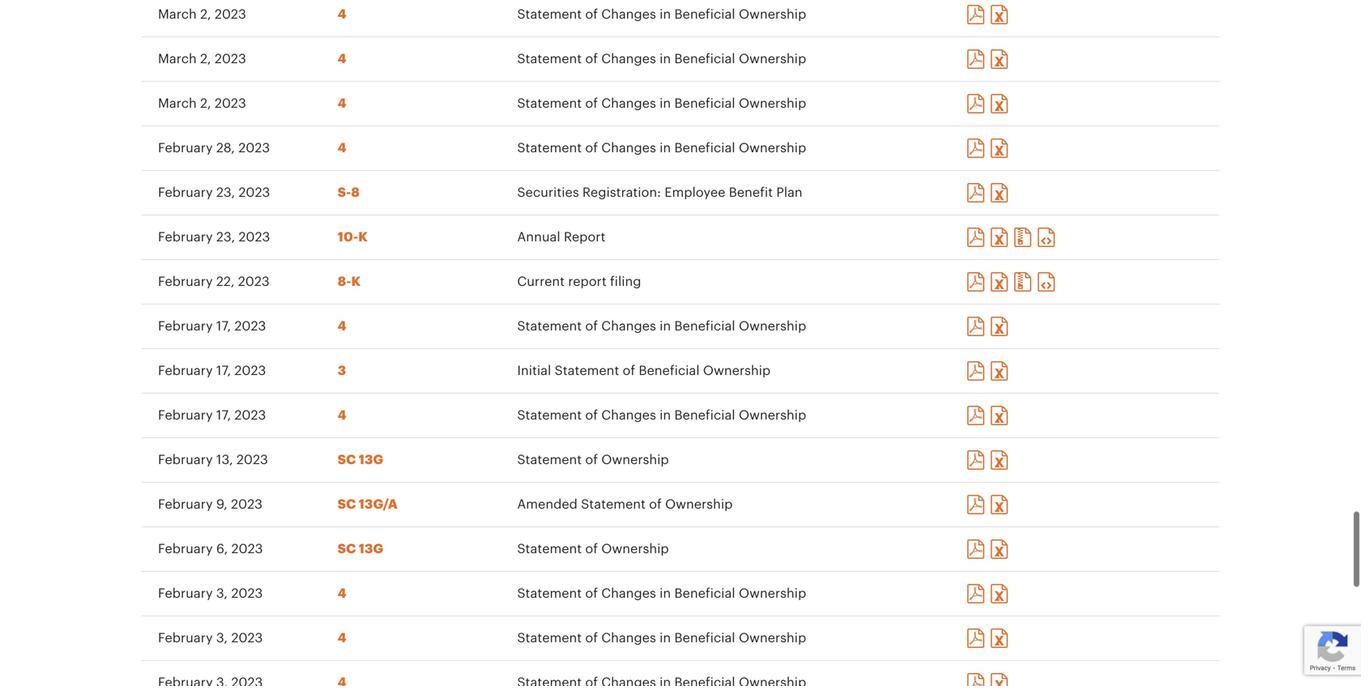 Task type: vqa. For each thing, say whether or not it's contained in the screenshot.
23, associated with S-
yes



Task type: describe. For each thing, give the bounding box(es) containing it.
3 february 3, 2023 from the top
[[158, 670, 263, 683]]

9 february from the top
[[158, 492, 213, 505]]

4 february from the top
[[158, 269, 213, 282]]

ownership for 3rd 4 link from the bottom of the page
[[739, 581, 807, 594]]

changes for 3rd 4 link from the bottom of the page
[[602, 581, 657, 594]]

2023 for sc 13g/a link
[[231, 492, 263, 505]]

changes for fourth 4 link from the top
[[602, 135, 657, 148]]

28,
[[216, 135, 235, 148]]

13,
[[216, 447, 233, 460]]

changes for 5th 4 link from the top of the page
[[602, 314, 657, 327]]

2 february from the top
[[158, 180, 213, 193]]

8 4 link from the top
[[338, 626, 347, 639]]

9,
[[216, 492, 228, 505]]

4 for 4th 4 link from the bottom of the page
[[338, 403, 347, 416]]

registration:
[[583, 180, 662, 193]]

2023 for '3' link
[[235, 358, 266, 371]]

3 statement of changes in beneficial ownership from the top
[[517, 91, 807, 104]]

1 4 link from the top
[[338, 2, 347, 15]]

of for 3rd 4 link from the bottom of the page
[[586, 581, 598, 594]]

s-8
[[338, 180, 360, 193]]

beneficial for 5th 4 link from the top of the page
[[675, 314, 736, 327]]

march for 3rd 4 link from the top
[[158, 91, 197, 104]]

17, for 4th 4 link from the bottom of the page
[[216, 403, 231, 416]]

of for 5th 4 link from the top of the page
[[586, 314, 598, 327]]

10-
[[338, 225, 358, 238]]

ownership for 5th 4 link from the top of the page
[[739, 314, 807, 327]]

sc 13g/a
[[338, 492, 398, 505]]

2023 for 3rd 4 link from the bottom of the page
[[231, 581, 263, 594]]

5 statement of changes in beneficial ownership from the top
[[517, 314, 807, 327]]

of for fourth 4 link from the top
[[586, 135, 598, 148]]

ownership for ninth 4 link from the bottom
[[739, 2, 807, 15]]

beneficial for ninth 4 link from the bottom
[[675, 2, 736, 15]]

beneficial for 8th 4 link from the top
[[675, 626, 736, 639]]

plan
[[777, 180, 803, 193]]

4 for ninth 4 link from the bottom
[[338, 2, 347, 15]]

in for 3rd 4 link from the top
[[660, 91, 671, 104]]

2023 for s-8 link
[[239, 180, 270, 193]]

sc for february 13, 2023
[[338, 447, 356, 460]]

8 february from the top
[[158, 447, 213, 460]]

2023 for 5th 4 link from the top of the page
[[235, 314, 266, 327]]

2023 for ninth 4 link from the bottom
[[215, 2, 246, 15]]

in for 2nd 4 link from the top of the page
[[660, 46, 671, 59]]

of for 4th 4 link from the bottom of the page
[[586, 403, 598, 416]]

13g for february 6, 2023
[[359, 537, 384, 550]]

filing
[[610, 269, 642, 282]]

k for 10-
[[358, 225, 368, 238]]

1 february from the top
[[158, 135, 213, 148]]

beneficial for 1st 4 link from the bottom of the page
[[675, 670, 736, 683]]

securities
[[517, 180, 579, 193]]

4 for 1st 4 link from the bottom of the page
[[338, 670, 347, 683]]

6 4 link from the top
[[338, 403, 347, 416]]

4 statement of changes in beneficial ownership from the top
[[517, 135, 807, 148]]

in for 3rd 4 link from the bottom of the page
[[660, 581, 671, 594]]

february 22, 2023
[[158, 269, 270, 282]]

annual report
[[517, 225, 606, 238]]

2 3, from the top
[[216, 626, 228, 639]]

current report filing
[[517, 269, 642, 282]]

13 february from the top
[[158, 670, 213, 683]]

12 february from the top
[[158, 626, 213, 639]]

february 6, 2023
[[158, 537, 263, 550]]

4 for fourth 4 link from the top
[[338, 135, 347, 148]]

beneficial for 2nd 4 link from the top of the page
[[675, 46, 736, 59]]

2023 for 4th 4 link from the bottom of the page
[[235, 403, 266, 416]]

9 4 link from the top
[[338, 670, 347, 683]]

13g for february 13, 2023
[[359, 447, 384, 460]]

changes for 8th 4 link from the top
[[602, 626, 657, 639]]

in for 4th 4 link from the bottom of the page
[[660, 403, 671, 416]]

in for ninth 4 link from the bottom
[[660, 2, 671, 15]]

8 statement of changes in beneficial ownership from the top
[[517, 626, 807, 639]]

5 4 link from the top
[[338, 314, 347, 327]]

10 february from the top
[[158, 537, 213, 550]]

2023 for 1st 4 link from the bottom of the page
[[231, 670, 263, 683]]

5 february from the top
[[158, 314, 213, 327]]

2023 for 2nd 4 link from the top of the page
[[215, 46, 246, 59]]

s-8 link
[[338, 180, 360, 193]]

4 4 link from the top
[[338, 135, 347, 148]]

ownership for 3rd 4 link from the top
[[739, 91, 807, 104]]

7 4 link from the top
[[338, 581, 347, 594]]

sc 13g for february 13, 2023
[[338, 447, 384, 460]]

changes for 3rd 4 link from the top
[[602, 91, 657, 104]]

3 link
[[338, 358, 346, 371]]

s-
[[338, 180, 351, 193]]

ownership for 1st 4 link from the bottom of the page
[[739, 670, 807, 683]]

4 for 3rd 4 link from the top
[[338, 91, 347, 104]]

statement of ownership for february 13, 2023
[[517, 447, 669, 460]]

8-k link
[[338, 269, 361, 282]]

23, for 10-
[[216, 225, 235, 238]]

current
[[517, 269, 565, 282]]

2, for ninth 4 link from the bottom
[[200, 2, 211, 15]]

2 february 3, 2023 from the top
[[158, 626, 263, 639]]

2 statement of changes in beneficial ownership from the top
[[517, 46, 807, 59]]

ownership for 4th 4 link from the bottom of the page
[[739, 403, 807, 416]]

sc 13g link for february 13, 2023
[[338, 447, 384, 460]]

2 4 link from the top
[[338, 46, 347, 59]]

13g/a
[[359, 492, 398, 505]]

in for 5th 4 link from the top of the page
[[660, 314, 671, 327]]

in for 8th 4 link from the top
[[660, 626, 671, 639]]

3 february from the top
[[158, 225, 213, 238]]

in for 1st 4 link from the bottom of the page
[[660, 670, 671, 683]]

1 february 3, 2023 from the top
[[158, 581, 263, 594]]



Task type: locate. For each thing, give the bounding box(es) containing it.
2 13g from the top
[[359, 537, 384, 550]]

1 sc 13g link from the top
[[338, 447, 384, 460]]

1 vertical spatial statement of ownership
[[517, 537, 669, 550]]

0 vertical spatial 23,
[[216, 180, 235, 193]]

february 13, 2023
[[158, 447, 268, 460]]

8 4 from the top
[[338, 626, 347, 639]]

23, down 28,
[[216, 180, 235, 193]]

initial statement of beneficial ownership
[[517, 358, 771, 371]]

february
[[158, 135, 213, 148], [158, 180, 213, 193], [158, 225, 213, 238], [158, 269, 213, 282], [158, 314, 213, 327], [158, 358, 213, 371], [158, 403, 213, 416], [158, 447, 213, 460], [158, 492, 213, 505], [158, 537, 213, 550], [158, 581, 213, 594], [158, 626, 213, 639], [158, 670, 213, 683]]

23, up 22,
[[216, 225, 235, 238]]

0 vertical spatial statement of ownership
[[517, 447, 669, 460]]

10-k
[[338, 225, 368, 238]]

3,
[[216, 581, 228, 594], [216, 626, 228, 639], [216, 670, 228, 683]]

sc 13g up sc 13g/a
[[338, 447, 384, 460]]

2 changes from the top
[[602, 46, 657, 59]]

7 statement of changes in beneficial ownership from the top
[[517, 581, 807, 594]]

february 17, 2023 for '3' link
[[158, 358, 266, 371]]

23,
[[216, 180, 235, 193], [216, 225, 235, 238]]

4 for 3rd 4 link from the bottom of the page
[[338, 581, 347, 594]]

3 sc from the top
[[338, 537, 356, 550]]

2023 for 8-k link
[[238, 269, 270, 282]]

2023
[[215, 2, 246, 15], [215, 46, 246, 59], [215, 91, 246, 104], [238, 135, 270, 148], [239, 180, 270, 193], [239, 225, 270, 238], [238, 269, 270, 282], [235, 314, 266, 327], [235, 358, 266, 371], [235, 403, 266, 416], [237, 447, 268, 460], [231, 492, 263, 505], [231, 537, 263, 550], [231, 581, 263, 594], [231, 626, 263, 639], [231, 670, 263, 683]]

22,
[[216, 269, 235, 282]]

2 february 17, 2023 from the top
[[158, 358, 266, 371]]

5 changes from the top
[[602, 314, 657, 327]]

k down 8
[[358, 225, 368, 238]]

changes for 1st 4 link from the bottom of the page
[[602, 670, 657, 683]]

k for 8-
[[351, 269, 361, 282]]

17, for 5th 4 link from the top of the page
[[216, 314, 231, 327]]

1 3, from the top
[[216, 581, 228, 594]]

of for 2nd 4 link from the top of the page
[[586, 46, 598, 59]]

17,
[[216, 314, 231, 327], [216, 358, 231, 371], [216, 403, 231, 416]]

0 vertical spatial k
[[358, 225, 368, 238]]

1 vertical spatial march
[[158, 46, 197, 59]]

february 17, 2023 for 5th 4 link from the top of the page
[[158, 314, 266, 327]]

statement of ownership down amended statement of ownership
[[517, 537, 669, 550]]

beneficial for 3rd 4 link from the top
[[675, 91, 736, 104]]

1 in from the top
[[660, 2, 671, 15]]

2 sc 13g link from the top
[[338, 537, 384, 550]]

1 vertical spatial sc 13g link
[[338, 537, 384, 550]]

17, for '3' link
[[216, 358, 231, 371]]

2 2, from the top
[[200, 46, 211, 59]]

february 17, 2023
[[158, 314, 266, 327], [158, 358, 266, 371], [158, 403, 266, 416]]

k
[[358, 225, 368, 238], [351, 269, 361, 282]]

2023 for 3rd 4 link from the top
[[215, 91, 246, 104]]

2023 for 10-k link
[[239, 225, 270, 238]]

0 vertical spatial february 23, 2023
[[158, 180, 270, 193]]

1 vertical spatial march 2, 2023
[[158, 46, 246, 59]]

of for 1st 4 link from the bottom of the page
[[586, 670, 598, 683]]

8-
[[338, 269, 351, 282]]

0 vertical spatial sc
[[338, 447, 356, 460]]

0 vertical spatial february 17, 2023
[[158, 314, 266, 327]]

1 23, from the top
[[216, 180, 235, 193]]

sc 13g link down sc 13g/a
[[338, 537, 384, 550]]

8 in from the top
[[660, 626, 671, 639]]

7 february from the top
[[158, 403, 213, 416]]

3 2, from the top
[[200, 91, 211, 104]]

2 vertical spatial march
[[158, 91, 197, 104]]

beneficial for fourth 4 link from the top
[[675, 135, 736, 148]]

of for 3rd 4 link from the top
[[586, 91, 598, 104]]

6 changes from the top
[[602, 403, 657, 416]]

changes for 4th 4 link from the bottom of the page
[[602, 403, 657, 416]]

9 4 from the top
[[338, 670, 347, 683]]

1 vertical spatial k
[[351, 269, 361, 282]]

1 13g from the top
[[359, 447, 384, 460]]

0 vertical spatial 17,
[[216, 314, 231, 327]]

3 in from the top
[[660, 91, 671, 104]]

9 statement of changes in beneficial ownership from the top
[[517, 670, 807, 683]]

2, for 3rd 4 link from the top
[[200, 91, 211, 104]]

sc left 13g/a
[[338, 492, 356, 505]]

1 statement of ownership from the top
[[517, 447, 669, 460]]

march
[[158, 2, 197, 15], [158, 46, 197, 59], [158, 91, 197, 104]]

4 link
[[338, 2, 347, 15], [338, 46, 347, 59], [338, 91, 347, 104], [338, 135, 347, 148], [338, 314, 347, 327], [338, 403, 347, 416], [338, 581, 347, 594], [338, 626, 347, 639], [338, 670, 347, 683]]

annual
[[517, 225, 561, 238]]

sc 13g/a link
[[338, 492, 398, 505]]

2 vertical spatial february 3, 2023
[[158, 670, 263, 683]]

sc 13g for february 6, 2023
[[338, 537, 384, 550]]

7 4 from the top
[[338, 581, 347, 594]]

13g up sc 13g/a
[[359, 447, 384, 460]]

1 vertical spatial sc
[[338, 492, 356, 505]]

1 vertical spatial 13g
[[359, 537, 384, 550]]

1 february 23, 2023 from the top
[[158, 180, 270, 193]]

beneficial for 4th 4 link from the bottom of the page
[[675, 403, 736, 416]]

1 vertical spatial 23,
[[216, 225, 235, 238]]

beneficial for 3rd 4 link from the bottom of the page
[[675, 581, 736, 594]]

4 changes from the top
[[602, 135, 657, 148]]

sc for february 6, 2023
[[338, 537, 356, 550]]

february 23, 2023 for s-
[[158, 180, 270, 193]]

march 2, 2023
[[158, 2, 246, 15], [158, 46, 246, 59], [158, 91, 246, 104]]

k down the 10-k
[[351, 269, 361, 282]]

2023 for fourth 4 link from the top
[[238, 135, 270, 148]]

4 4 from the top
[[338, 135, 347, 148]]

1 sc from the top
[[338, 447, 356, 460]]

employee
[[665, 180, 726, 193]]

amended
[[517, 492, 578, 505]]

0 vertical spatial sc 13g link
[[338, 447, 384, 460]]

march for 2nd 4 link from the top of the page
[[158, 46, 197, 59]]

1 4 from the top
[[338, 2, 347, 15]]

sc for february 9, 2023
[[338, 492, 356, 505]]

sc up sc 13g/a
[[338, 447, 356, 460]]

1 vertical spatial february 3, 2023
[[158, 626, 263, 639]]

february 28, 2023
[[158, 135, 270, 148]]

of for 8th 4 link from the top
[[586, 626, 598, 639]]

1 vertical spatial 17,
[[216, 358, 231, 371]]

8-k
[[338, 269, 361, 282]]

7 in from the top
[[660, 581, 671, 594]]

february 9, 2023
[[158, 492, 263, 505]]

2 23, from the top
[[216, 225, 235, 238]]

statement
[[517, 2, 582, 15], [517, 46, 582, 59], [517, 91, 582, 104], [517, 135, 582, 148], [517, 314, 582, 327], [555, 358, 620, 371], [517, 403, 582, 416], [517, 447, 582, 460], [581, 492, 646, 505], [517, 537, 582, 550], [517, 581, 582, 594], [517, 626, 582, 639], [517, 670, 582, 683]]

ownership for 2nd 4 link from the top of the page
[[739, 46, 807, 59]]

23, for s-
[[216, 180, 235, 193]]

2 march from the top
[[158, 46, 197, 59]]

2 sc from the top
[[338, 492, 356, 505]]

7 changes from the top
[[602, 581, 657, 594]]

2 17, from the top
[[216, 358, 231, 371]]

1 vertical spatial february 23, 2023
[[158, 225, 270, 238]]

march for ninth 4 link from the bottom
[[158, 2, 197, 15]]

2 march 2, 2023 from the top
[[158, 46, 246, 59]]

2 vertical spatial march 2, 2023
[[158, 91, 246, 104]]

2 sc 13g from the top
[[338, 537, 384, 550]]

10-k link
[[338, 225, 368, 238]]

2,
[[200, 2, 211, 15], [200, 46, 211, 59], [200, 91, 211, 104]]

4 for 2nd 4 link from the top of the page
[[338, 46, 347, 59]]

changes for 2nd 4 link from the top of the page
[[602, 46, 657, 59]]

6 in from the top
[[660, 403, 671, 416]]

sc 13g link up sc 13g/a
[[338, 447, 384, 460]]

2 vertical spatial february 17, 2023
[[158, 403, 266, 416]]

sc 13g
[[338, 447, 384, 460], [338, 537, 384, 550]]

3
[[338, 358, 346, 371]]

5 4 from the top
[[338, 314, 347, 327]]

0 vertical spatial 13g
[[359, 447, 384, 460]]

3 march 2, 2023 from the top
[[158, 91, 246, 104]]

sc 13g link for february 6, 2023
[[338, 537, 384, 550]]

beneficial
[[675, 2, 736, 15], [675, 46, 736, 59], [675, 91, 736, 104], [675, 135, 736, 148], [675, 314, 736, 327], [639, 358, 700, 371], [675, 403, 736, 416], [675, 581, 736, 594], [675, 626, 736, 639], [675, 670, 736, 683]]

statement of ownership
[[517, 447, 669, 460], [517, 537, 669, 550]]

of for ninth 4 link from the bottom
[[586, 2, 598, 15]]

5 in from the top
[[660, 314, 671, 327]]

in
[[660, 2, 671, 15], [660, 46, 671, 59], [660, 91, 671, 104], [660, 135, 671, 148], [660, 314, 671, 327], [660, 403, 671, 416], [660, 581, 671, 594], [660, 626, 671, 639], [660, 670, 671, 683]]

2023 for 8th 4 link from the top
[[231, 626, 263, 639]]

february 23, 2023 for 10-
[[158, 225, 270, 238]]

1 vertical spatial 2,
[[200, 46, 211, 59]]

securities registration: employee benefit plan
[[517, 180, 803, 193]]

0 vertical spatial 2,
[[200, 2, 211, 15]]

statement of ownership for february 6, 2023
[[517, 537, 669, 550]]

1 march 2, 2023 from the top
[[158, 2, 246, 15]]

2 vertical spatial sc
[[338, 537, 356, 550]]

february 23, 2023
[[158, 180, 270, 193], [158, 225, 270, 238]]

8 changes from the top
[[602, 626, 657, 639]]

february 17, 2023 for 4th 4 link from the bottom of the page
[[158, 403, 266, 416]]

1 february 17, 2023 from the top
[[158, 314, 266, 327]]

of
[[586, 2, 598, 15], [586, 46, 598, 59], [586, 91, 598, 104], [586, 135, 598, 148], [586, 314, 598, 327], [623, 358, 636, 371], [586, 403, 598, 416], [586, 447, 598, 460], [649, 492, 662, 505], [586, 537, 598, 550], [586, 581, 598, 594], [586, 626, 598, 639], [586, 670, 598, 683]]

3 february 17, 2023 from the top
[[158, 403, 266, 416]]

11 february from the top
[[158, 581, 213, 594]]

2 statement of ownership from the top
[[517, 537, 669, 550]]

3 4 link from the top
[[338, 91, 347, 104]]

sc 13g link
[[338, 447, 384, 460], [338, 537, 384, 550]]

1 2, from the top
[[200, 2, 211, 15]]

in for fourth 4 link from the top
[[660, 135, 671, 148]]

2 vertical spatial 17,
[[216, 403, 231, 416]]

6 february from the top
[[158, 358, 213, 371]]

1 march from the top
[[158, 2, 197, 15]]

2 in from the top
[[660, 46, 671, 59]]

initial
[[517, 358, 551, 371]]

ownership for fourth 4 link from the top
[[739, 135, 807, 148]]

changes for ninth 4 link from the bottom
[[602, 2, 657, 15]]

1 changes from the top
[[602, 2, 657, 15]]

0 vertical spatial 3,
[[216, 581, 228, 594]]

0 vertical spatial march 2, 2023
[[158, 2, 246, 15]]

sc
[[338, 447, 356, 460], [338, 492, 356, 505], [338, 537, 356, 550]]

statement of changes in beneficial ownership
[[517, 2, 807, 15], [517, 46, 807, 59], [517, 91, 807, 104], [517, 135, 807, 148], [517, 314, 807, 327], [517, 403, 807, 416], [517, 581, 807, 594], [517, 626, 807, 639], [517, 670, 807, 683]]

report
[[564, 225, 606, 238]]

9 in from the top
[[660, 670, 671, 683]]

amended statement of ownership
[[517, 492, 733, 505]]

4 in from the top
[[660, 135, 671, 148]]

benefit
[[729, 180, 773, 193]]

1 17, from the top
[[216, 314, 231, 327]]

february 3, 2023
[[158, 581, 263, 594], [158, 626, 263, 639], [158, 670, 263, 683]]

statement of ownership up amended statement of ownership
[[517, 447, 669, 460]]

3 march from the top
[[158, 91, 197, 104]]

ownership
[[739, 2, 807, 15], [739, 46, 807, 59], [739, 91, 807, 104], [739, 135, 807, 148], [739, 314, 807, 327], [703, 358, 771, 371], [739, 403, 807, 416], [602, 447, 669, 460], [665, 492, 733, 505], [602, 537, 669, 550], [739, 581, 807, 594], [739, 626, 807, 639], [739, 670, 807, 683]]

1 vertical spatial february 17, 2023
[[158, 358, 266, 371]]

3 17, from the top
[[216, 403, 231, 416]]

6,
[[216, 537, 228, 550]]

ownership for 8th 4 link from the top
[[739, 626, 807, 639]]

0 vertical spatial february 3, 2023
[[158, 581, 263, 594]]

0 vertical spatial march
[[158, 2, 197, 15]]

0 vertical spatial sc 13g
[[338, 447, 384, 460]]

changes
[[602, 2, 657, 15], [602, 46, 657, 59], [602, 91, 657, 104], [602, 135, 657, 148], [602, 314, 657, 327], [602, 403, 657, 416], [602, 581, 657, 594], [602, 626, 657, 639], [602, 670, 657, 683]]

13g
[[359, 447, 384, 460], [359, 537, 384, 550]]

3 changes from the top
[[602, 91, 657, 104]]

9 changes from the top
[[602, 670, 657, 683]]

2 vertical spatial 2,
[[200, 91, 211, 104]]

2 february 23, 2023 from the top
[[158, 225, 270, 238]]

2 vertical spatial 3,
[[216, 670, 228, 683]]

2 4 from the top
[[338, 46, 347, 59]]

4
[[338, 2, 347, 15], [338, 46, 347, 59], [338, 91, 347, 104], [338, 135, 347, 148], [338, 314, 347, 327], [338, 403, 347, 416], [338, 581, 347, 594], [338, 626, 347, 639], [338, 670, 347, 683]]

6 statement of changes in beneficial ownership from the top
[[517, 403, 807, 416]]

2, for 2nd 4 link from the top of the page
[[200, 46, 211, 59]]

4 for 8th 4 link from the top
[[338, 626, 347, 639]]

1 vertical spatial sc 13g
[[338, 537, 384, 550]]

13g down sc 13g/a
[[359, 537, 384, 550]]

4 for 5th 4 link from the top of the page
[[338, 314, 347, 327]]

1 sc 13g from the top
[[338, 447, 384, 460]]

sc down sc 13g/a
[[338, 537, 356, 550]]

8
[[351, 180, 360, 193]]

sc 13g down sc 13g/a
[[338, 537, 384, 550]]

6 4 from the top
[[338, 403, 347, 416]]

1 vertical spatial 3,
[[216, 626, 228, 639]]

3 4 from the top
[[338, 91, 347, 104]]

1 statement of changes in beneficial ownership from the top
[[517, 2, 807, 15]]

february 23, 2023 down the "february 28, 2023"
[[158, 180, 270, 193]]

3 3, from the top
[[216, 670, 228, 683]]

february 23, 2023 up february 22, 2023 on the top left
[[158, 225, 270, 238]]

report
[[568, 269, 607, 282]]



